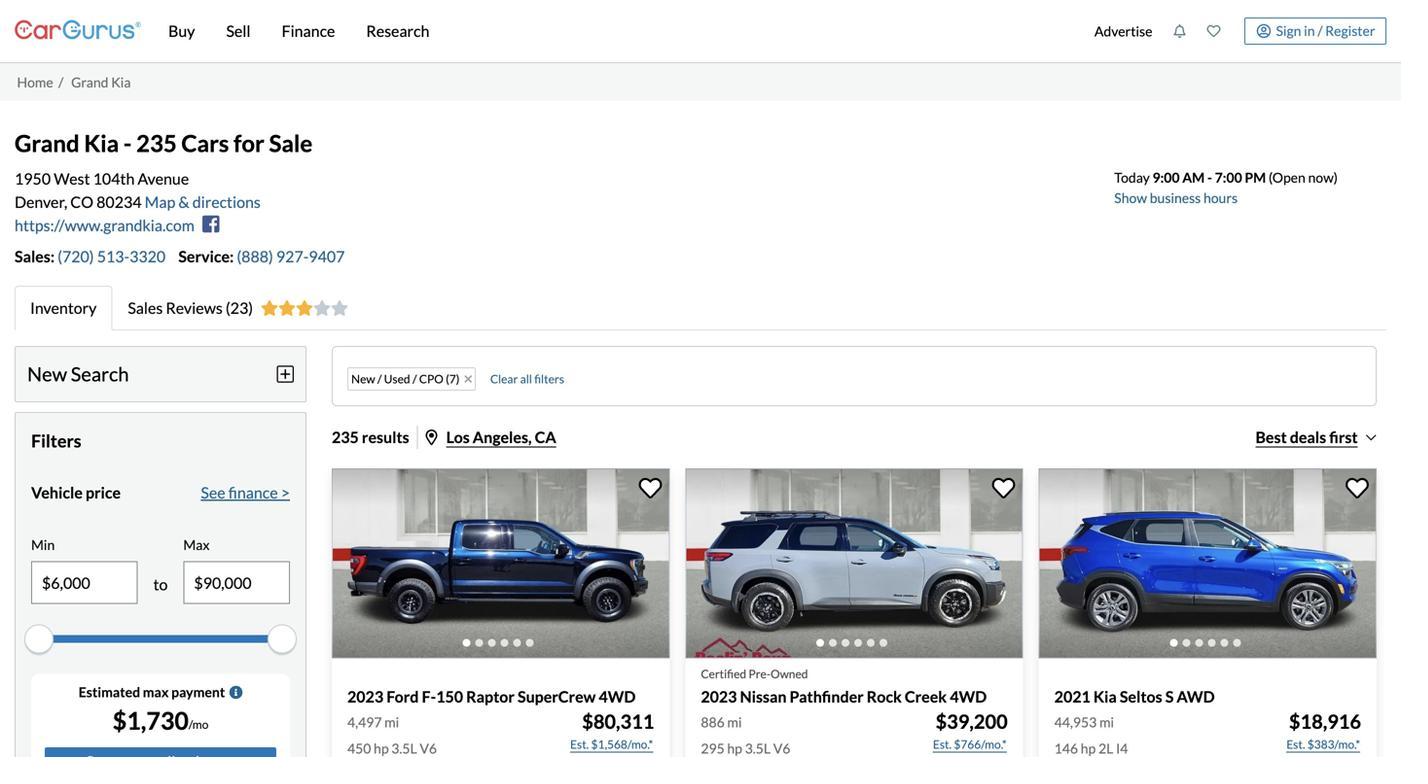 Task type: vqa. For each thing, say whether or not it's contained in the screenshot.
rightmost This
no



Task type: describe. For each thing, give the bounding box(es) containing it.
5 star image from the left
[[331, 301, 348, 316]]

payment
[[171, 684, 225, 701]]

see finance > link
[[201, 482, 290, 505]]

filters
[[534, 372, 564, 386]]

clear all filters button
[[490, 372, 564, 386]]

4 star image from the left
[[313, 301, 331, 316]]

- inside today 9:00 am - 7:00 pm (open now) show business hours
[[1207, 169, 1212, 186]]

886 mi 295 hp 3.5l v6
[[701, 715, 790, 757]]

est. for $39,200
[[933, 738, 952, 752]]

home / grand kia
[[17, 74, 131, 90]]

sales
[[128, 299, 163, 318]]

mi for $18,916
[[1099, 715, 1114, 731]]

(23)
[[226, 299, 253, 318]]

new search button
[[27, 347, 294, 402]]

next image image for $80,311
[[639, 549, 658, 580]]

sales reviews (23)
[[128, 299, 253, 318]]

advertise
[[1094, 23, 1152, 39]]

los
[[446, 428, 470, 447]]

new search
[[27, 363, 129, 386]]

west
[[54, 169, 90, 188]]

https://www.grandkia.com link
[[15, 216, 195, 235]]

sign in / register
[[1276, 22, 1375, 39]]

2 previous image image from the left
[[697, 549, 716, 580]]

buy
[[168, 21, 195, 40]]

sign
[[1276, 22, 1301, 39]]

2l
[[1098, 741, 1113, 757]]

sales:
[[15, 247, 55, 266]]

146
[[1054, 741, 1078, 757]]

today 9:00 am - 7:00 pm (open now) show business hours
[[1114, 169, 1338, 206]]

am
[[1182, 169, 1205, 186]]

all
[[520, 372, 532, 386]]

research button
[[351, 0, 445, 62]]

map & directions link
[[145, 193, 261, 212]]

2 next image image from the left
[[992, 549, 1012, 580]]

reviews
[[166, 299, 223, 318]]

$80,311 est. $1,568/mo.*
[[570, 711, 654, 752]]

Min text field
[[32, 563, 137, 604]]

3.5l for $80,311
[[391, 741, 417, 757]]

sign in / register link
[[1244, 18, 1386, 45]]

$39,200
[[936, 711, 1008, 734]]

cars
[[181, 129, 229, 157]]

(open
[[1269, 169, 1306, 186]]

(888) 927-9407 link
[[237, 247, 345, 266]]

$383/mo.*
[[1307, 738, 1360, 752]]

home link
[[17, 74, 53, 90]]

los angeles, ca
[[446, 428, 556, 447]]

hp for $80,311
[[374, 741, 389, 757]]

$39,200 est. $766/mo.*
[[933, 711, 1008, 752]]

home
[[17, 74, 53, 90]]

4wd inside certified pre-owned 2023 nissan pathfinder rock creek 4wd
[[950, 688, 987, 707]]

creek
[[905, 688, 947, 707]]

44,953 mi 146 hp 2l i4
[[1054, 715, 1128, 757]]

$1,568/mo.*
[[591, 738, 653, 752]]

927-
[[276, 247, 309, 266]]

menu containing sign in / register
[[1084, 4, 1386, 58]]

sign in / register menu item
[[1231, 18, 1386, 45]]

v6 for $80,311
[[420, 741, 437, 757]]

hp for $18,916
[[1081, 741, 1096, 757]]

kia for 2021
[[1093, 688, 1117, 707]]

vehicle
[[31, 484, 83, 503]]

owned
[[771, 667, 808, 681]]

3.5l for $39,200
[[745, 741, 771, 757]]

1 star image from the left
[[261, 301, 278, 316]]

angeles,
[[473, 428, 532, 447]]

los angeles, ca button
[[426, 428, 556, 447]]

/ inside menu item
[[1318, 22, 1323, 39]]

show
[[1114, 190, 1147, 206]]

sale
[[269, 129, 313, 157]]

business
[[1150, 190, 1201, 206]]

7:00
[[1215, 169, 1242, 186]]

1 2023 from the left
[[347, 688, 383, 707]]

513-
[[97, 247, 129, 266]]

tab list containing inventory
[[15, 286, 1386, 331]]

estimated max payment
[[79, 684, 225, 701]]

co
[[70, 193, 93, 212]]

&
[[178, 193, 189, 212]]

2021 kia seltos s awd
[[1054, 688, 1215, 707]]

pathfinder
[[790, 688, 864, 707]]

new / used / cpo (7)
[[351, 372, 460, 386]]

saved cars image
[[1207, 24, 1221, 38]]

$1,730 /mo
[[113, 707, 209, 736]]

to
[[153, 576, 168, 594]]

s
[[1165, 688, 1174, 707]]

raptor
[[466, 688, 515, 707]]

ford
[[386, 688, 419, 707]]

$18,916
[[1289, 711, 1361, 734]]

solid gray/super black 2023 nissan pathfinder rock creek 4wd suv / crossover all-wheel drive automatic image
[[685, 469, 1023, 659]]

https://www.grandkia.com
[[15, 216, 195, 235]]

estimated
[[79, 684, 140, 701]]

neptune blue 2021 kia seltos s awd suv / crossover all-wheel drive continuously variable transmission image
[[1039, 469, 1377, 659]]

i4
[[1116, 741, 1128, 757]]

/ left cpo
[[412, 372, 417, 386]]

register
[[1325, 22, 1375, 39]]

info circle image
[[229, 686, 243, 700]]

150
[[436, 688, 463, 707]]

finance button
[[266, 0, 351, 62]]

in
[[1304, 22, 1315, 39]]

2023 inside certified pre-owned 2023 nissan pathfinder rock creek 4wd
[[701, 688, 737, 707]]

map marker alt image
[[426, 430, 437, 446]]

3 star image from the left
[[296, 301, 313, 316]]

sell button
[[211, 0, 266, 62]]



Task type: locate. For each thing, give the bounding box(es) containing it.
-
[[123, 129, 132, 157], [1207, 169, 1212, 186]]

0 horizontal spatial est.
[[570, 738, 589, 752]]

research
[[366, 21, 429, 40]]

4wd up $80,311
[[599, 688, 636, 707]]

2023 ford f-150 raptor supercrew 4wd
[[347, 688, 636, 707]]

est. inside the '$80,311 est. $1,568/mo.*'
[[570, 738, 589, 752]]

235 up avenue
[[136, 129, 177, 157]]

used
[[384, 372, 410, 386]]

/ left used
[[377, 372, 382, 386]]

previous image image for $18,916
[[1050, 549, 1070, 580]]

star image
[[261, 301, 278, 316], [278, 301, 296, 316], [296, 301, 313, 316], [313, 301, 331, 316], [331, 301, 348, 316]]

Max text field
[[184, 563, 289, 604]]

next image image for $18,916
[[1346, 549, 1365, 580]]

2 4wd from the left
[[950, 688, 987, 707]]

sell
[[226, 21, 251, 40]]

hp left 2l
[[1081, 741, 1096, 757]]

v6 inside 4,497 mi 450 hp 3.5l v6
[[420, 741, 437, 757]]

2 v6 from the left
[[773, 741, 790, 757]]

kia down cargurus logo homepage link link
[[111, 74, 131, 90]]

1 horizontal spatial 2023
[[701, 688, 737, 707]]

2 horizontal spatial next image image
[[1346, 549, 1365, 580]]

est. down $39,200
[[933, 738, 952, 752]]

2 horizontal spatial hp
[[1081, 741, 1096, 757]]

today
[[1114, 169, 1150, 186]]

menu bar
[[141, 0, 1084, 62]]

1 est. from the left
[[570, 738, 589, 752]]

new for new / used / cpo (7)
[[351, 372, 375, 386]]

1 horizontal spatial -
[[1207, 169, 1212, 186]]

min
[[31, 537, 55, 554]]

9:00
[[1152, 169, 1180, 186]]

2 hp from the left
[[727, 741, 742, 757]]

pre-
[[749, 667, 771, 681]]

mi right 4,497
[[384, 715, 399, 731]]

hp
[[374, 741, 389, 757], [727, 741, 742, 757], [1081, 741, 1096, 757]]

est. $383/mo.* button
[[1285, 736, 1361, 755]]

3.5l inside '886 mi 295 hp 3.5l v6'
[[745, 741, 771, 757]]

2 star image from the left
[[278, 301, 296, 316]]

1 vertical spatial -
[[1207, 169, 1212, 186]]

0 horizontal spatial 2023
[[347, 688, 383, 707]]

1 horizontal spatial est.
[[933, 738, 952, 752]]

0 horizontal spatial previous image image
[[343, 549, 363, 580]]

mi for $80,311
[[384, 715, 399, 731]]

1950 west 104th avenue denver, co 80234 map & directions
[[15, 169, 261, 212]]

/ right 'home'
[[58, 74, 63, 90]]

/ right 'in'
[[1318, 22, 1323, 39]]

2023
[[347, 688, 383, 707], [701, 688, 737, 707]]

hp right 450
[[374, 741, 389, 757]]

4,497 mi 450 hp 3.5l v6
[[347, 715, 437, 757]]

vehicle price
[[31, 484, 121, 503]]

0 horizontal spatial next image image
[[639, 549, 658, 580]]

kia for grand
[[84, 129, 119, 157]]

v6 inside '886 mi 295 hp 3.5l v6'
[[773, 741, 790, 757]]

1 previous image image from the left
[[343, 549, 363, 580]]

3.5l inside 4,497 mi 450 hp 3.5l v6
[[391, 741, 417, 757]]

clear all filters
[[490, 372, 564, 386]]

1 horizontal spatial next image image
[[992, 549, 1012, 580]]

facebook - grand kia image
[[202, 214, 219, 234]]

2 horizontal spatial est.
[[1286, 738, 1305, 752]]

3.5l right 450
[[391, 741, 417, 757]]

4wd up $39,200
[[950, 688, 987, 707]]

est. left $1,568/mo.*
[[570, 738, 589, 752]]

3 mi from the left
[[1099, 715, 1114, 731]]

0 horizontal spatial 3.5l
[[391, 741, 417, 757]]

1 vertical spatial grand
[[15, 129, 79, 157]]

0 vertical spatial grand
[[71, 74, 108, 90]]

service: (888) 927-9407
[[178, 247, 345, 266]]

blue metallic 2023 ford f-150 raptor supercrew 4wd pickup truck four-wheel drive automatic image
[[332, 469, 670, 659]]

2 2023 from the left
[[701, 688, 737, 707]]

3 hp from the left
[[1081, 741, 1096, 757]]

menu bar containing buy
[[141, 0, 1084, 62]]

directions
[[192, 193, 261, 212]]

map
[[145, 193, 175, 212]]

1 horizontal spatial 4wd
[[950, 688, 987, 707]]

plus square image
[[277, 365, 294, 384]]

new left used
[[351, 372, 375, 386]]

0 horizontal spatial hp
[[374, 741, 389, 757]]

est. down $18,916
[[1286, 738, 1305, 752]]

0 horizontal spatial -
[[123, 129, 132, 157]]

times image
[[464, 374, 472, 385]]

0 vertical spatial -
[[123, 129, 132, 157]]

ca
[[535, 428, 556, 447]]

2023 up 4,497
[[347, 688, 383, 707]]

235 results
[[332, 428, 409, 447]]

pm
[[1245, 169, 1266, 186]]

235
[[136, 129, 177, 157], [332, 428, 359, 447]]

menu
[[1084, 4, 1386, 58]]

0 horizontal spatial 235
[[136, 129, 177, 157]]

2 horizontal spatial mi
[[1099, 715, 1114, 731]]

search
[[71, 363, 129, 386]]

3320
[[129, 247, 166, 266]]

- right am
[[1207, 169, 1212, 186]]

1 horizontal spatial new
[[351, 372, 375, 386]]

kia up 104th
[[84, 129, 119, 157]]

est. $1,568/mo.* button
[[569, 736, 654, 755]]

est. for $18,916
[[1286, 738, 1305, 752]]

0 horizontal spatial v6
[[420, 741, 437, 757]]

rock
[[867, 688, 902, 707]]

1950
[[15, 169, 51, 188]]

v6 down nissan
[[773, 741, 790, 757]]

cargurus logo homepage link link
[[15, 3, 141, 59]]

previous image image for $80,311
[[343, 549, 363, 580]]

1 next image image from the left
[[639, 549, 658, 580]]

hp right 295
[[727, 741, 742, 757]]

now)
[[1308, 169, 1338, 186]]

new inside dropdown button
[[27, 363, 67, 386]]

0 horizontal spatial mi
[[384, 715, 399, 731]]

235 left the results
[[332, 428, 359, 447]]

new left search
[[27, 363, 67, 386]]

1 horizontal spatial hp
[[727, 741, 742, 757]]

service:
[[178, 247, 234, 266]]

results
[[362, 428, 409, 447]]

4,497
[[347, 715, 382, 731]]

new / used / cpo (7) button
[[347, 368, 476, 391]]

- up 104th
[[123, 129, 132, 157]]

v6 for $39,200
[[773, 741, 790, 757]]

user icon image
[[1256, 24, 1271, 38]]

supercrew
[[518, 688, 596, 707]]

hp for $39,200
[[727, 741, 742, 757]]

44,953
[[1054, 715, 1097, 731]]

2 mi from the left
[[727, 715, 742, 731]]

kia right 2021
[[1093, 688, 1117, 707]]

new
[[27, 363, 67, 386], [351, 372, 375, 386]]

advertise link
[[1084, 4, 1163, 58]]

hp inside 44,953 mi 146 hp 2l i4
[[1081, 741, 1096, 757]]

est. inside '$39,200 est. $766/mo.*'
[[933, 738, 952, 752]]

v6 down f-
[[420, 741, 437, 757]]

mi for $39,200
[[727, 715, 742, 731]]

1 v6 from the left
[[420, 741, 437, 757]]

est. inside $18,916 est. $383/mo.*
[[1286, 738, 1305, 752]]

mi inside 44,953 mi 146 hp 2l i4
[[1099, 715, 1114, 731]]

for
[[234, 129, 265, 157]]

inventory
[[30, 299, 97, 318]]

1 3.5l from the left
[[391, 741, 417, 757]]

buy button
[[153, 0, 211, 62]]

/mo
[[189, 718, 209, 732]]

3 previous image image from the left
[[1050, 549, 1070, 580]]

2 est. from the left
[[933, 738, 952, 752]]

certified
[[701, 667, 746, 681]]

hp inside 4,497 mi 450 hp 3.5l v6
[[374, 741, 389, 757]]

1 horizontal spatial 3.5l
[[745, 741, 771, 757]]

est. for $80,311
[[570, 738, 589, 752]]

0 vertical spatial 235
[[136, 129, 177, 157]]

mi inside '886 mi 295 hp 3.5l v6'
[[727, 715, 742, 731]]

3.5l right 295
[[745, 741, 771, 757]]

next image image
[[639, 549, 658, 580], [992, 549, 1012, 580], [1346, 549, 1365, 580]]

new inside button
[[351, 372, 375, 386]]

cargurus logo homepage link image
[[15, 3, 141, 59]]

450
[[347, 741, 371, 757]]

finance
[[282, 21, 335, 40]]

tab list
[[15, 286, 1386, 331]]

denver,
[[15, 193, 67, 212]]

(888)
[[237, 247, 273, 266]]

3 est. from the left
[[1286, 738, 1305, 752]]

2 3.5l from the left
[[745, 741, 771, 757]]

1 horizontal spatial v6
[[773, 741, 790, 757]]

grand down cargurus logo homepage link link
[[71, 74, 108, 90]]

max
[[183, 537, 210, 554]]

inventory tab
[[15, 286, 112, 331]]

awd
[[1177, 688, 1215, 707]]

sales: (720) 513-3320
[[15, 247, 166, 266]]

seltos
[[1120, 688, 1162, 707]]

price
[[86, 484, 121, 503]]

$80,311
[[582, 711, 654, 734]]

1 4wd from the left
[[599, 688, 636, 707]]

2 vertical spatial kia
[[1093, 688, 1117, 707]]

previous image image
[[343, 549, 363, 580], [697, 549, 716, 580], [1050, 549, 1070, 580]]

2021
[[1054, 688, 1091, 707]]

1 horizontal spatial mi
[[727, 715, 742, 731]]

1 mi from the left
[[384, 715, 399, 731]]

est.
[[570, 738, 589, 752], [933, 738, 952, 752], [1286, 738, 1305, 752]]

avenue
[[138, 169, 189, 188]]

mi inside 4,497 mi 450 hp 3.5l v6
[[384, 715, 399, 731]]

new for new search
[[27, 363, 67, 386]]

certified pre-owned 2023 nissan pathfinder rock creek 4wd
[[701, 667, 987, 707]]

295
[[701, 741, 725, 757]]

886
[[701, 715, 725, 731]]

1 vertical spatial kia
[[84, 129, 119, 157]]

1 vertical spatial 235
[[332, 428, 359, 447]]

1 horizontal spatial 235
[[332, 428, 359, 447]]

0 horizontal spatial 4wd
[[599, 688, 636, 707]]

mi up 2l
[[1099, 715, 1114, 731]]

/
[[1318, 22, 1323, 39], [58, 74, 63, 90], [377, 372, 382, 386], [412, 372, 417, 386]]

1 horizontal spatial previous image image
[[697, 549, 716, 580]]

2023 down certified
[[701, 688, 737, 707]]

clear
[[490, 372, 518, 386]]

open notifications image
[[1173, 24, 1186, 38]]

0 horizontal spatial new
[[27, 363, 67, 386]]

1 hp from the left
[[374, 741, 389, 757]]

f-
[[422, 688, 436, 707]]

grand up 1950
[[15, 129, 79, 157]]

$1,730
[[113, 707, 189, 736]]

0 vertical spatial kia
[[111, 74, 131, 90]]

mi right "886"
[[727, 715, 742, 731]]

hp inside '886 mi 295 hp 3.5l v6'
[[727, 741, 742, 757]]

3 next image image from the left
[[1346, 549, 1365, 580]]

2 horizontal spatial previous image image
[[1050, 549, 1070, 580]]

$18,916 est. $383/mo.*
[[1286, 711, 1361, 752]]

>
[[281, 484, 290, 503]]



